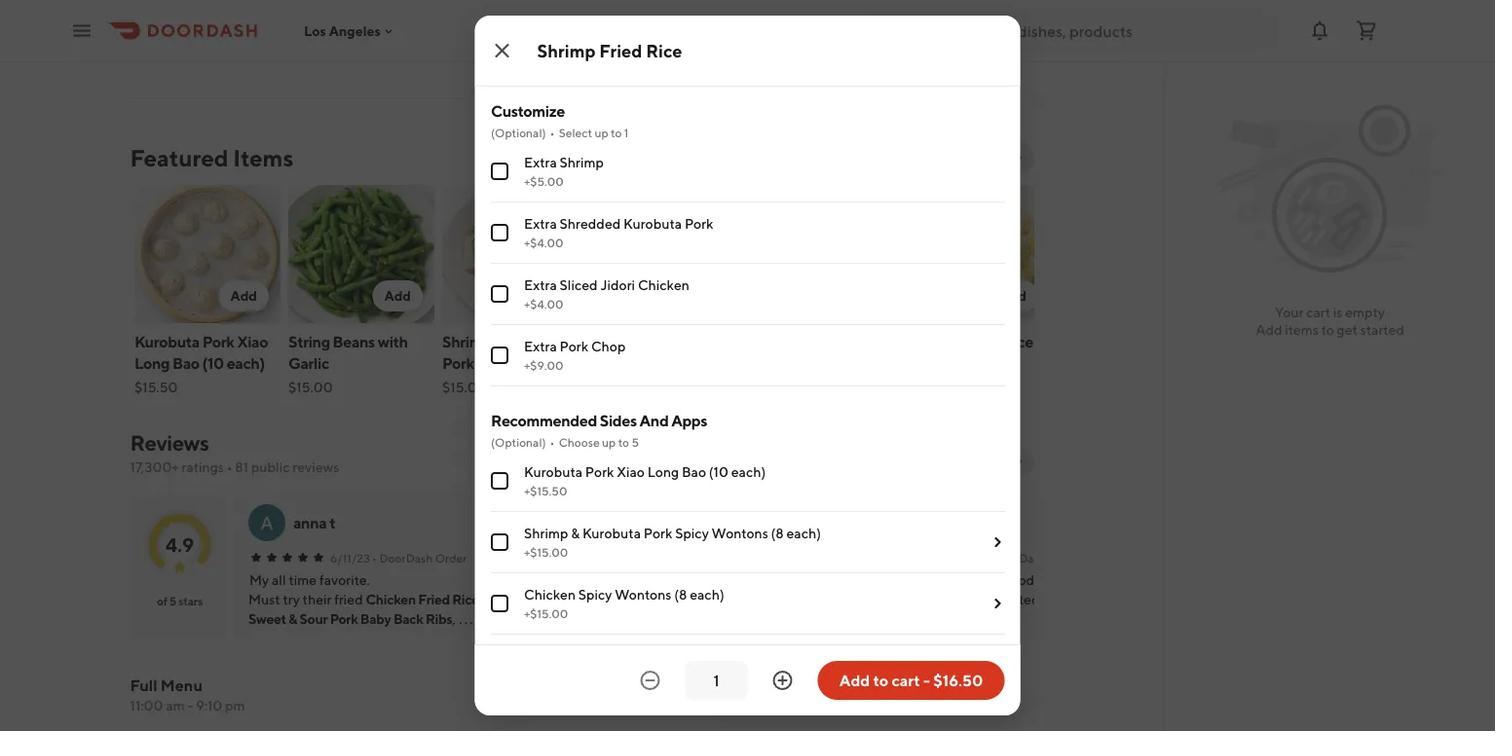Task type: locate. For each thing, give the bounding box(es) containing it.
extra inside extra sliced jidori chicken +$4.00
[[524, 277, 556, 293]]

long for kurobuta pork xiao long bao (10 each) $15.50
[[134, 354, 169, 373]]

+$4.00
[[524, 236, 563, 249], [524, 297, 563, 311]]

xiao inside the kurobuta pork xiao long bao (10 each) $15.50
[[237, 333, 268, 351]]

0 vertical spatial cart
[[1306, 304, 1331, 320]]

pork inside shrimp & kurobuta pork spicy wontons (8 each) +$15.00
[[643, 526, 672, 542]]

1 horizontal spatial wontons
[[614, 587, 671, 603]]

(10 inside kurobuta pork xiao long bao (10 each) +$15.50
[[709, 464, 728, 480]]

long down and
[[647, 464, 679, 480]]

4 add button from the left
[[680, 281, 730, 312]]

extra shredded kurobuta pork +$4.00
[[524, 216, 713, 249]]

kurobuta right shredded
[[623, 216, 682, 232]]

wontons inside shrimp & kurobuta pork spicy wontons (8 each) +$15.00
[[711, 526, 768, 542]]

+$4.00 inside extra sliced jidori chicken +$4.00
[[524, 297, 563, 311]]

sour
[[299, 611, 327, 627]]

los angeles
[[304, 23, 381, 39]]

0 horizontal spatial order
[[435, 551, 467, 565]]

1 vertical spatial no
[[524, 46, 542, 62]]

• inside reviews 17,300+ ratings • 81 public reviews
[[227, 459, 232, 475]]

chicken spicy wontons (8 each) +$15.00
[[524, 587, 724, 621]]

chop
[[591, 339, 625, 355]]

1 horizontal spatial cart
[[1306, 304, 1331, 320]]

(10 inside the kurobuta pork xiao long bao (10 each) $15.50
[[202, 354, 223, 373]]

string
[[288, 333, 330, 351]]

add for shrimp & kurobuta pork spicy wontons (8 each)
[[538, 288, 565, 304]]

xiao up "b" in the bottom left of the page
[[616, 464, 644, 480]]

None checkbox
[[490, 285, 508, 303], [490, 472, 508, 490], [490, 595, 508, 613], [490, 285, 508, 303], [490, 472, 508, 490], [490, 595, 508, 613]]

2 order from the left
[[1048, 551, 1080, 565]]

1 +$4.00 from the top
[[524, 236, 563, 249]]

spicy for shrimp & kurobuta pork spicy wontons (8 each) +$15.00
[[675, 526, 708, 542]]

1 order from the left
[[435, 551, 467, 565]]

1 vertical spatial cart
[[892, 672, 920, 690]]

to left the get
[[1322, 322, 1334, 338]]

0 horizontal spatial bao
[[172, 354, 199, 373]]

(10 for kurobuta pork xiao long bao (10 each) +$15.50
[[709, 464, 728, 480]]

$16.00
[[750, 379, 794, 395]]

kurobuta inside shrimp & kurobuta pork spicy wontons (8 each)
[[506, 333, 572, 351]]

spicy inside shrimp & kurobuta pork spicy wontons (8 each) +$15.00
[[675, 526, 708, 542]]

1 horizontal spatial order
[[1048, 551, 1080, 565]]

1 vertical spatial -
[[187, 698, 193, 714]]

2 add button from the left
[[372, 281, 422, 312]]

order
[[435, 551, 467, 565], [1048, 551, 1080, 565]]

extra for extra sliced jidori chicken
[[524, 277, 556, 293]]

1 extra from the top
[[524, 154, 556, 170]]

each) down '$16.00'
[[731, 464, 765, 480]]

(optional) down the "customize"
[[490, 126, 546, 139]]

1 horizontal spatial $15.00
[[442, 379, 486, 395]]

& inside shrimp & kurobuta pork spicy wontons (8 each) +$15.00
[[571, 526, 579, 542]]

to down sides
[[618, 435, 629, 449]]

(optional) inside recommended sides and apps (optional) • choose up to 5
[[490, 435, 546, 449]]

pork inside the kurobuta pork xiao long bao (10 each) $15.50
[[202, 333, 234, 351]]

kurobuta inside shrimp & kurobuta pork spicy wontons (8 each) +$15.00
[[582, 526, 640, 542]]

4 extra from the top
[[524, 339, 556, 355]]

& inside shrimp & kurobuta pork spicy wontons (8 each)
[[494, 333, 504, 351]]

add button up chicken fried rice
[[988, 281, 1038, 312]]

spicy
[[476, 354, 514, 373], [675, 526, 708, 542], [578, 587, 612, 603]]

doordash up chicken fried rice button
[[379, 551, 432, 565]]

each) inside the kurobuta pork xiao long bao (10 each) $15.50
[[226, 354, 264, 373]]

kurobuta up +$15.50
[[524, 464, 582, 480]]

shrimp left j
[[524, 526, 568, 542]]

& left jim
[[571, 526, 579, 542]]

extra inside extra pork chop +$9.00
[[524, 339, 556, 355]]

0 horizontal spatial cart
[[892, 672, 920, 690]]

each) left 'garlic'
[[226, 354, 264, 373]]

0 vertical spatial up
[[594, 126, 608, 139]]

1 add button from the left
[[218, 281, 268, 312]]

1 horizontal spatial spicy
[[578, 587, 612, 603]]

increase quantity by 1 image
[[771, 669, 794, 693]]

pork
[[684, 216, 713, 232], [202, 333, 234, 351], [559, 339, 588, 355], [442, 354, 474, 373], [585, 464, 614, 480], [643, 526, 672, 542], [329, 611, 357, 627]]

add button up extra pork chop +$9.00
[[526, 281, 576, 312]]

1 vertical spatial (8
[[771, 526, 783, 542]]

spicy inside shrimp & kurobuta pork spicy wontons (8 each)
[[476, 354, 514, 373]]

g
[[875, 512, 889, 533]]

0 vertical spatial (10
[[202, 354, 223, 373]]

2 vertical spatial &
[[288, 611, 297, 627]]

(10
[[202, 354, 223, 373], [709, 464, 728, 480]]

shrimp fried rice dialog
[[475, 0, 1020, 732]]

(8
[[442, 376, 456, 394], [771, 526, 783, 542], [674, 587, 687, 603]]

doordash down "next" image
[[992, 551, 1046, 565]]

1
[[624, 126, 628, 139]]

extra for extra shrimp
[[524, 154, 556, 170]]

2 +$4.00 from the top
[[524, 297, 563, 311]]

(8 for shrimp & kurobuta pork spicy wontons (8 each)
[[442, 376, 456, 394]]

to left 1
[[610, 126, 621, 139]]

3 add button from the left
[[526, 281, 576, 312]]

select promotional banner element
[[555, 40, 609, 75]]

0 horizontal spatial • doordash order
[[372, 551, 467, 565]]

shrimp & kurobuta pork spicy wontons (8 each) +$15.00
[[524, 526, 821, 559]]

0 vertical spatial bao
[[172, 354, 199, 373]]

+$5.00
[[524, 174, 563, 188]]

2 extra from the top
[[524, 216, 556, 232]]

0 horizontal spatial $15.00
[[288, 379, 332, 395]]

to left $16.50
[[873, 672, 889, 690]]

to
[[610, 126, 621, 139], [1322, 322, 1334, 338], [618, 435, 629, 449], [873, 672, 889, 690]]

extra up +$5.00
[[524, 154, 556, 170]]

no for no green onion
[[524, 2, 542, 19]]

to inside recommended sides and apps (optional) • choose up to 5
[[618, 435, 629, 449]]

chicken inside chicken fried rice sweet & sour pork baby back ribs
[[365, 592, 415, 608]]

$16.00 button
[[746, 181, 900, 409]]

& left extra pork chop +$9.00
[[494, 333, 504, 351]]

kurobuta up +$9.00
[[506, 333, 572, 351]]

0 vertical spatial long
[[134, 354, 169, 373]]

fried up ribs
[[418, 592, 449, 608]]

0 horizontal spatial spicy
[[476, 354, 514, 373]]

fried inside chicken fried rice sweet & sour pork baby back ribs
[[418, 592, 449, 608]]

menu
[[161, 677, 203, 695]]

is
[[1333, 304, 1343, 320]]

sides
[[599, 412, 636, 430]]

shrimp fried rice down jidori
[[596, 333, 717, 351]]

kurobuta pork xiao long bao (10 each) $15.50
[[134, 333, 268, 395]]

each) up recommended
[[459, 376, 497, 394]]

0 vertical spatial no
[[524, 2, 542, 19]]

no for no sea salt
[[524, 46, 542, 62]]

no left sea
[[524, 46, 542, 62]]

extra
[[524, 154, 556, 170], [524, 216, 556, 232], [524, 277, 556, 293], [524, 339, 556, 355]]

bao inside kurobuta pork xiao long bao (10 each) +$15.50
[[681, 464, 706, 480]]

shrimp fried rice down onion on the top left of page
[[537, 40, 683, 61]]

kurobuta up $15.50
[[134, 333, 199, 351]]

no left green in the left top of the page
[[524, 2, 542, 19]]

angeles
[[329, 23, 381, 39]]

0 horizontal spatial 5
[[169, 594, 176, 608]]

1 +$15.00 from the top
[[524, 546, 568, 559]]

2 no from the top
[[524, 46, 542, 62]]

1 vertical spatial (optional)
[[490, 435, 546, 449]]

1 (optional) from the top
[[490, 126, 546, 139]]

bao up $15.50
[[172, 354, 199, 373]]

1 horizontal spatial &
[[494, 333, 504, 351]]

extra sliced jidori chicken +$4.00
[[524, 277, 689, 311]]

featured items
[[130, 144, 293, 171]]

0 horizontal spatial wontons
[[517, 354, 580, 373]]

shrimp down extra sliced jidori chicken +$4.00
[[596, 333, 645, 351]]

pork inside chicken fried rice sweet & sour pork baby back ribs
[[329, 611, 357, 627]]

sea
[[545, 46, 568, 62]]

Item Search search field
[[753, 690, 1018, 711]]

0 vertical spatial spicy
[[476, 354, 514, 373]]

(8 inside shrimp & kurobuta pork spicy wontons (8 each) +$15.00
[[771, 526, 783, 542]]

kurobuta inside the kurobuta pork xiao long bao (10 each) $15.50
[[134, 333, 199, 351]]

long
[[134, 354, 169, 373], [647, 464, 679, 480]]

spicy left +$9.00
[[476, 354, 514, 373]]

+$4.00 inside the extra shredded kurobuta pork +$4.00
[[524, 236, 563, 249]]

2 • doordash order from the left
[[985, 551, 1080, 565]]

1 vertical spatial xiao
[[616, 464, 644, 480]]

1 $15.00 from the left
[[288, 379, 332, 395]]

extra for extra shredded kurobuta pork
[[524, 216, 556, 232]]

1 horizontal spatial (8
[[674, 587, 687, 603]]

0 horizontal spatial (10
[[202, 354, 223, 373]]

chicken fried rice image
[[904, 185, 1050, 323]]

xiao
[[237, 333, 268, 351], [616, 464, 644, 480]]

add up with
[[384, 288, 411, 304]]

+$15.00 inside chicken spicy wontons (8 each) +$15.00
[[524, 607, 568, 621]]

0 horizontal spatial -
[[187, 698, 193, 714]]

0 vertical spatial -
[[923, 672, 930, 690]]

recommended sides and apps (optional) • choose up to 5
[[490, 412, 707, 449]]

None checkbox
[[490, 163, 508, 180], [490, 224, 508, 242], [490, 347, 508, 364], [490, 534, 508, 551], [490, 163, 508, 180], [490, 224, 508, 242], [490, 347, 508, 364], [490, 534, 508, 551]]

- left $16.50
[[923, 672, 930, 690]]

started
[[1361, 322, 1404, 338]]

add inside button
[[839, 672, 870, 690]]

(10 up shrimp & kurobuta pork spicy wontons (8 each) +$15.00
[[709, 464, 728, 480]]

add for string beans with garlic
[[384, 288, 411, 304]]

customize group
[[490, 100, 1005, 387]]

extra inside the extra shredded kurobuta pork +$4.00
[[524, 216, 556, 232]]

extra for extra pork chop
[[524, 339, 556, 355]]

add up chicken fried rice
[[999, 288, 1026, 304]]

extra inside extra shrimp +$5.00
[[524, 154, 556, 170]]

shrimp & kurobuta pork spicy wontons (8 each)
[[442, 333, 580, 394]]

fried right chop
[[648, 333, 684, 351]]

los
[[304, 23, 326, 39]]

11:00
[[130, 698, 163, 714]]

shrimp down 'select'
[[559, 154, 603, 170]]

string beans with garlic image
[[288, 185, 434, 323]]

add
[[230, 288, 257, 304], [384, 288, 411, 304], [538, 288, 565, 304], [692, 288, 718, 304], [999, 288, 1026, 304], [1256, 322, 1282, 338], [839, 672, 870, 690]]

5 add button from the left
[[988, 281, 1038, 312]]

1 horizontal spatial (10
[[709, 464, 728, 480]]

5
[[631, 435, 638, 449], [169, 594, 176, 608]]

rice
[[646, 40, 683, 61], [687, 333, 717, 351], [1002, 333, 1033, 351], [452, 592, 479, 608]]

1 horizontal spatial doordash
[[992, 551, 1046, 565]]

up down sides
[[602, 435, 615, 449]]

featured
[[130, 144, 228, 171]]

cart inside button
[[892, 672, 920, 690]]

Current quantity is 1 number field
[[697, 670, 736, 692]]

(10 up reviews link
[[202, 354, 223, 373]]

cart left is
[[1306, 304, 1331, 320]]

(8 inside shrimp & kurobuta pork spicy wontons (8 each)
[[442, 376, 456, 394]]

xiao inside kurobuta pork xiao long bao (10 each) +$15.50
[[616, 464, 644, 480]]

chicken
[[637, 277, 689, 293], [904, 333, 961, 351], [524, 587, 575, 603], [365, 592, 415, 608]]

(optional) inside customize (optional) • select up to 1
[[490, 126, 546, 139]]

am
[[166, 698, 185, 714]]

up
[[594, 126, 608, 139], [602, 435, 615, 449]]

1 vertical spatial (10
[[709, 464, 728, 480]]

- right am at the left of the page
[[187, 698, 193, 714]]

1 vertical spatial long
[[647, 464, 679, 480]]

extra up +$9.00
[[524, 339, 556, 355]]

xiao left string
[[237, 333, 268, 351]]

los angeles button
[[304, 23, 396, 39]]

long inside kurobuta pork xiao long bao (10 each) +$15.50
[[647, 464, 679, 480]]

2 horizontal spatial (8
[[771, 526, 783, 542]]

1 vertical spatial +$4.00
[[524, 297, 563, 311]]

1 vertical spatial shrimp fried rice
[[596, 333, 717, 351]]

reviews 17,300+ ratings • 81 public reviews
[[130, 431, 339, 475]]

6/11/23
[[330, 551, 370, 565]]

choose
[[558, 435, 599, 449]]

group
[[490, 0, 1005, 77]]

bao for kurobuta pork xiao long bao (10 each) $15.50
[[172, 354, 199, 373]]

pork inside extra pork chop +$9.00
[[559, 339, 588, 355]]

1 vertical spatial up
[[602, 435, 615, 449]]

each) left g
[[786, 526, 821, 542]]

2 $15.00 from the left
[[442, 379, 486, 395]]

wontons inside chicken spicy wontons (8 each) +$15.00
[[614, 587, 671, 603]]

2 horizontal spatial spicy
[[675, 526, 708, 542]]

recommended sides and apps group
[[490, 410, 1005, 732]]

spicy down jim
[[578, 587, 612, 603]]

1 no from the top
[[524, 2, 542, 19]]

chicken for chicken fried rice
[[904, 333, 961, 351]]

1 doordash from the left
[[379, 551, 432, 565]]

long up $15.50
[[134, 354, 169, 373]]

fried right salt
[[599, 40, 642, 61]]

+$4.00 down sliced
[[524, 297, 563, 311]]

bao inside the kurobuta pork xiao long bao (10 each) $15.50
[[172, 354, 199, 373]]

chicken inside chicken spicy wontons (8 each) +$15.00
[[524, 587, 575, 603]]

select
[[558, 126, 592, 139]]

$15.00
[[288, 379, 332, 395], [442, 379, 486, 395]]

long inside the kurobuta pork xiao long bao (10 each) $15.50
[[134, 354, 169, 373]]

cart left $16.50
[[892, 672, 920, 690]]

0 vertical spatial +$4.00
[[524, 236, 563, 249]]

1 vertical spatial wontons
[[711, 526, 768, 542]]

add button for shrimp fried rice
[[680, 281, 730, 312]]

1 vertical spatial spicy
[[675, 526, 708, 542]]

bao down apps
[[681, 464, 706, 480]]

1 horizontal spatial -
[[923, 672, 930, 690]]

up left 1
[[594, 126, 608, 139]]

0 horizontal spatial long
[[134, 354, 169, 373]]

& left sour on the bottom
[[288, 611, 297, 627]]

2 (optional) from the top
[[490, 435, 546, 449]]

0 horizontal spatial xiao
[[237, 333, 268, 351]]

0 vertical spatial xiao
[[237, 333, 268, 351]]

& inside chicken fried rice sweet & sour pork baby back ribs
[[288, 611, 297, 627]]

no green onion
[[524, 2, 626, 19]]

add button up the kurobuta pork xiao long bao (10 each) $15.50
[[218, 281, 268, 312]]

xiao for kurobuta pork xiao long bao (10 each) $15.50
[[237, 333, 268, 351]]

1 vertical spatial &
[[571, 526, 579, 542]]

customize (optional) • select up to 1
[[490, 102, 628, 139]]

0 vertical spatial (8
[[442, 376, 456, 394]]

(8 inside chicken spicy wontons (8 each) +$15.00
[[674, 587, 687, 603]]

2 vertical spatial spicy
[[578, 587, 612, 603]]

anna t
[[293, 514, 335, 532]]

add for chicken fried rice
[[999, 288, 1026, 304]]

(optional)
[[490, 126, 546, 139], [490, 435, 546, 449]]

1 horizontal spatial xiao
[[616, 464, 644, 480]]

2 vertical spatial wontons
[[614, 587, 671, 603]]

1 horizontal spatial long
[[647, 464, 679, 480]]

shrimp & kurobuta pork spicy wontons (8 each) image
[[442, 185, 588, 323]]

1 vertical spatial +$15.00
[[524, 607, 568, 621]]

up inside customize (optional) • select up to 1
[[594, 126, 608, 139]]

shrimp
[[537, 40, 596, 61], [559, 154, 603, 170], [442, 333, 491, 351], [596, 333, 645, 351], [524, 526, 568, 542]]

&
[[494, 333, 504, 351], [571, 526, 579, 542], [288, 611, 297, 627]]

0 horizontal spatial (8
[[442, 376, 456, 394]]

shrimp fried rice
[[537, 40, 683, 61], [596, 333, 717, 351]]

0 vertical spatial wontons
[[517, 354, 580, 373]]

shrimp right with
[[442, 333, 491, 351]]

jim b
[[601, 514, 638, 532]]

add right jidori
[[692, 288, 718, 304]]

2 horizontal spatial &
[[571, 526, 579, 542]]

each)
[[226, 354, 264, 373], [459, 376, 497, 394], [731, 464, 765, 480], [786, 526, 821, 542], [689, 587, 724, 603]]

wontons inside shrimp & kurobuta pork spicy wontons (8 each)
[[517, 354, 580, 373]]

1 vertical spatial bao
[[681, 464, 706, 480]]

9:10
[[196, 698, 222, 714]]

+$4.00 down shredded
[[524, 236, 563, 249]]

salt
[[571, 46, 595, 62]]

add button up with
[[372, 281, 422, 312]]

1 horizontal spatial 5
[[631, 435, 638, 449]]

(optional) down recommended
[[490, 435, 546, 449]]

spicy for shrimp & kurobuta pork spicy wontons (8 each)
[[476, 354, 514, 373]]

spicy right "b" in the bottom left of the page
[[675, 526, 708, 542]]

2 vertical spatial (8
[[674, 587, 687, 603]]

kurobuta inside the extra shredded kurobuta pork +$4.00
[[623, 216, 682, 232]]

+$4.00 for shredded
[[524, 236, 563, 249]]

0 vertical spatial &
[[494, 333, 504, 351]]

5 right of
[[169, 594, 176, 608]]

extra left sliced
[[524, 277, 556, 293]]

jim
[[601, 514, 625, 532]]

add up extra pork chop +$9.00
[[538, 288, 565, 304]]

2 horizontal spatial wontons
[[711, 526, 768, 542]]

1 horizontal spatial bao
[[681, 464, 706, 480]]

add button
[[218, 281, 268, 312], [372, 281, 422, 312], [526, 281, 576, 312], [680, 281, 730, 312], [988, 281, 1038, 312]]

open menu image
[[70, 19, 94, 42]]

b
[[628, 514, 638, 532]]

add right increase quantity by 1 "icon"
[[839, 672, 870, 690]]

extra down +$5.00
[[524, 216, 556, 232]]

0 vertical spatial (optional)
[[490, 126, 546, 139]]

chicken inside extra sliced jidori chicken +$4.00
[[637, 277, 689, 293]]

5 down sides
[[631, 435, 638, 449]]

0 horizontal spatial doordash
[[379, 551, 432, 565]]

3 extra from the top
[[524, 277, 556, 293]]

kurobuta right j
[[582, 526, 640, 542]]

5 inside recommended sides and apps (optional) • choose up to 5
[[631, 435, 638, 449]]

No Sea Salt checkbox
[[490, 46, 508, 63]]

0 vertical spatial shrimp fried rice
[[537, 40, 683, 61]]

add button for chicken fried rice
[[988, 281, 1038, 312]]

rice inside dialog
[[646, 40, 683, 61]]

0 horizontal spatial &
[[288, 611, 297, 627]]

add up the kurobuta pork xiao long bao (10 each) $15.50
[[230, 288, 257, 304]]

add button right jidori
[[680, 281, 730, 312]]

pork inside the extra shredded kurobuta pork +$4.00
[[684, 216, 713, 232]]

next image
[[1011, 454, 1026, 470]]

0 vertical spatial 5
[[631, 435, 638, 449]]

to inside customize (optional) • select up to 1
[[610, 126, 621, 139]]

add down your
[[1256, 322, 1282, 338]]

1 horizontal spatial • doordash order
[[985, 551, 1080, 565]]

no
[[524, 2, 542, 19], [524, 46, 542, 62]]

2 +$15.00 from the top
[[524, 607, 568, 621]]

each) down shrimp & kurobuta pork spicy wontons (8 each) +$15.00
[[689, 587, 724, 603]]

0 vertical spatial +$15.00
[[524, 546, 568, 559]]

add button for string beans with garlic
[[372, 281, 422, 312]]



Task type: describe. For each thing, give the bounding box(es) containing it.
a
[[260, 512, 273, 533]]

each) inside chicken spicy wontons (8 each) +$15.00
[[689, 587, 724, 603]]

chicken for chicken spicy wontons (8 each) +$15.00
[[524, 587, 575, 603]]

reviews link
[[130, 431, 209, 456]]

2 doordash from the left
[[992, 551, 1046, 565]]

sliced
[[559, 277, 597, 293]]

pork inside shrimp & kurobuta pork spicy wontons (8 each)
[[442, 354, 474, 373]]

sweet
[[248, 611, 286, 627]]

to inside your cart is empty add items to get started
[[1322, 322, 1334, 338]]

sweet & sour pork baby back ribs button
[[248, 610, 452, 629]]

garlic
[[288, 354, 329, 373]]

kurobuta for shrimp & kurobuta pork spicy wontons (8 each)
[[506, 333, 572, 351]]

add for shrimp fried rice
[[692, 288, 718, 304]]

shrimp inside shrimp & kurobuta pork spicy wontons (8 each) +$15.00
[[524, 526, 568, 542]]

your cart is empty add items to get started
[[1256, 304, 1404, 338]]

empty
[[1345, 304, 1385, 320]]

next button of carousel image
[[1011, 150, 1026, 166]]

$15.50
[[134, 379, 177, 395]]

onion
[[587, 2, 626, 19]]

• inside recommended sides and apps (optional) • choose up to 5
[[549, 435, 554, 449]]

(8 for shrimp & kurobuta pork spicy wontons (8 each) +$15.00
[[771, 526, 783, 542]]

1 • doordash order from the left
[[372, 551, 467, 565]]

- inside "full menu 11:00 am - 9:10 pm"
[[187, 698, 193, 714]]

beans
[[332, 333, 375, 351]]

customize
[[490, 102, 564, 120]]

- inside button
[[923, 672, 930, 690]]

shrimp inside shrimp & kurobuta pork spicy wontons (8 each)
[[442, 333, 491, 351]]

1 vertical spatial 5
[[169, 594, 176, 608]]

baby
[[360, 611, 391, 627]]

chicken for chicken fried rice sweet & sour pork baby back ribs
[[365, 592, 415, 608]]

close shrimp fried rice image
[[490, 39, 514, 62]]

chicken fried noodles image
[[750, 185, 896, 323]]

4.9
[[165, 533, 194, 556]]

kurobuta pork xiao long bao (10 each) +$15.50
[[524, 464, 765, 498]]

of
[[156, 594, 167, 608]]

• inside customize (optional) • select up to 1
[[549, 126, 554, 139]]

recommended
[[490, 412, 597, 430]]

ratings
[[182, 459, 224, 475]]

fried inside dialog
[[599, 40, 642, 61]]

reviews
[[130, 431, 209, 456]]

t
[[329, 514, 335, 532]]

green
[[545, 2, 584, 19]]

of 5 stars
[[156, 594, 202, 608]]

kurobuta inside kurobuta pork xiao long bao (10 each) +$15.50
[[524, 464, 582, 480]]

each) inside shrimp & kurobuta pork spicy wontons (8 each)
[[459, 376, 497, 394]]

with
[[377, 333, 407, 351]]

& for shrimp & kurobuta pork spicy wontons (8 each) +$15.00
[[571, 526, 579, 542]]

shrimp down green in the left top of the page
[[537, 40, 596, 61]]

featured items heading
[[130, 142, 293, 173]]

apps
[[671, 412, 707, 430]]

rice inside chicken fried rice sweet & sour pork baby back ribs
[[452, 592, 479, 608]]

extra shrimp +$5.00
[[524, 154, 603, 188]]

each) inside shrimp & kurobuta pork spicy wontons (8 each) +$15.00
[[786, 526, 821, 542]]

add for kurobuta pork xiao long bao (10 each)
[[230, 288, 257, 304]]

0 items, open order cart image
[[1355, 19, 1378, 42]]

string beans with garlic $15.00
[[288, 333, 407, 395]]

your
[[1275, 304, 1304, 320]]

jidori
[[600, 277, 635, 293]]

add to cart - $16.50 button
[[818, 661, 1005, 700]]

up inside recommended sides and apps (optional) • choose up to 5
[[602, 435, 615, 449]]

extra pork chop +$9.00
[[524, 339, 625, 372]]

items
[[1285, 322, 1319, 338]]

(10 for kurobuta pork xiao long bao (10 each) $15.50
[[202, 354, 223, 373]]

stars
[[178, 594, 202, 608]]

chicken fried rice
[[904, 333, 1033, 351]]

& for shrimp & kurobuta pork spicy wontons (8 each)
[[494, 333, 504, 351]]

back
[[393, 611, 423, 627]]

public
[[251, 459, 290, 475]]

items
[[233, 144, 293, 171]]

kurobuta for shrimp & kurobuta pork spicy wontons (8 each) +$15.00
[[582, 526, 640, 542]]

cart inside your cart is empty add items to get started
[[1306, 304, 1331, 320]]

get
[[1337, 322, 1358, 338]]

pork inside kurobuta pork xiao long bao (10 each) +$15.50
[[585, 464, 614, 480]]

fried down chicken fried rice image
[[963, 333, 1000, 351]]

to inside button
[[873, 672, 889, 690]]

shrimp fried rice image
[[596, 185, 742, 323]]

+$15.00 inside shrimp & kurobuta pork spicy wontons (8 each) +$15.00
[[524, 546, 568, 559]]

kurobuta for extra shredded kurobuta pork +$4.00
[[623, 216, 682, 232]]

shredded
[[559, 216, 620, 232]]

ribs
[[425, 611, 452, 627]]

bao for kurobuta pork xiao long bao (10 each) +$15.50
[[681, 464, 706, 480]]

$16.50
[[933, 672, 983, 690]]

xiao for kurobuta pork xiao long bao (10 each) +$15.50
[[616, 464, 644, 480]]

and
[[639, 412, 668, 430]]

no sea salt
[[524, 46, 595, 62]]

chicken fried rice button
[[365, 590, 479, 610]]

pm
[[225, 698, 245, 714]]

chicken fried rice sweet & sour pork baby back ribs
[[248, 592, 479, 627]]

decrease quantity by 1 image
[[639, 669, 662, 693]]

81
[[235, 459, 249, 475]]

add button for shrimp & kurobuta pork spicy wontons (8 each)
[[526, 281, 576, 312]]

add button for kurobuta pork xiao long bao (10 each)
[[218, 281, 268, 312]]

shrimp fried rice inside dialog
[[537, 40, 683, 61]]

17,300+
[[130, 459, 179, 475]]

spicy inside chicken spicy wontons (8 each) +$15.00
[[578, 587, 612, 603]]

wontons for shrimp & kurobuta pork spicy wontons (8 each) +$15.00
[[711, 526, 768, 542]]

each) inside kurobuta pork xiao long bao (10 each) +$15.50
[[731, 464, 765, 480]]

add to cart - $16.50
[[839, 672, 983, 690]]

j
[[570, 512, 579, 533]]

+$9.00
[[524, 358, 563, 372]]

long for kurobuta pork xiao long bao (10 each) +$15.50
[[647, 464, 679, 480]]

notification bell image
[[1308, 19, 1332, 42]]

wontons for shrimp & kurobuta pork spicy wontons (8 each)
[[517, 354, 580, 373]]

add inside your cart is empty add items to get started
[[1256, 322, 1282, 338]]

+$15.50
[[524, 484, 567, 498]]

+$4.00 for sliced
[[524, 297, 563, 311]]

anna
[[293, 514, 326, 532]]

full
[[130, 677, 157, 695]]

group containing no green onion
[[490, 0, 1005, 77]]

shrimp inside extra shrimp +$5.00
[[559, 154, 603, 170]]

kurobuta pork xiao long bao (10 each) image
[[134, 185, 280, 323]]

$15.00 inside string beans with garlic $15.00
[[288, 379, 332, 395]]

full menu 11:00 am - 9:10 pm
[[130, 677, 245, 714]]

reviews
[[293, 459, 339, 475]]



Task type: vqa. For each thing, say whether or not it's contained in the screenshot.
2.9 MI • CLOSED
no



